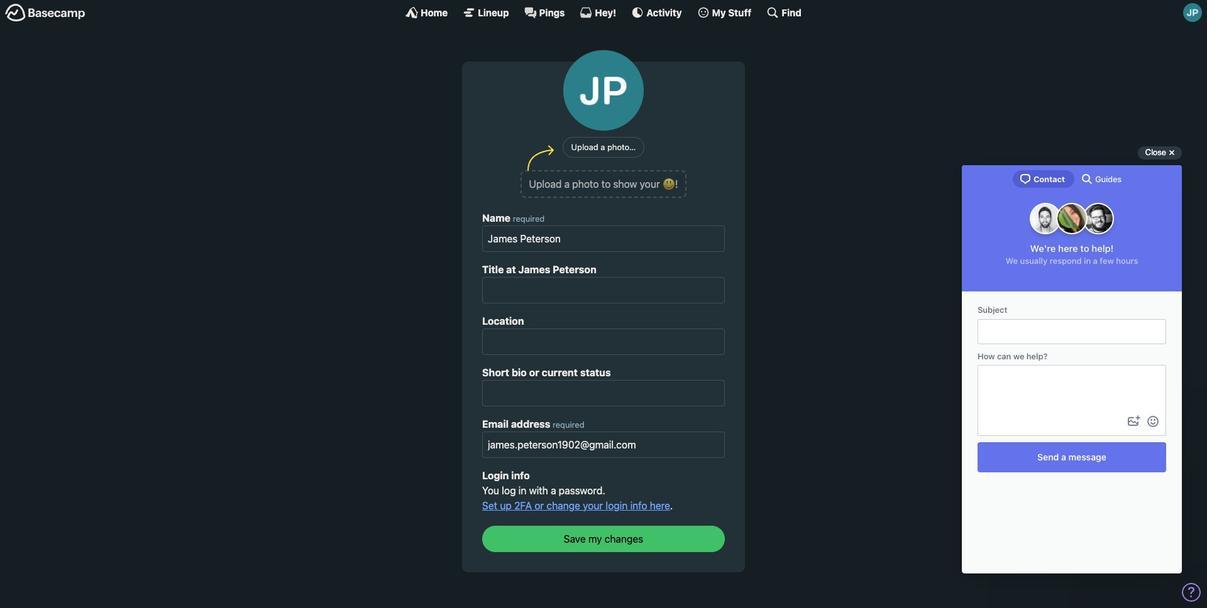 Task type: describe. For each thing, give the bounding box(es) containing it.
a inside 'login info you log in with              a password. set up 2fa or change your login info here .'
[[551, 485, 556, 497]]

set up 2fa or change your login info here link
[[482, 500, 671, 512]]

close
[[1146, 148, 1167, 157]]

login info you log in with              a password. set up 2fa or change your login info here .
[[482, 470, 673, 512]]

home
[[421, 7, 448, 18]]

password.
[[559, 485, 606, 497]]

stuff
[[729, 7, 752, 18]]

here
[[650, 500, 671, 512]]

required inside name required
[[513, 214, 545, 224]]

Title at James Peterson text field
[[482, 277, 725, 304]]

in
[[519, 485, 527, 497]]

hey!
[[595, 7, 617, 18]]

title at james peterson
[[482, 264, 597, 275]]

upload a photo to show your 😃!
[[529, 178, 678, 190]]

main element
[[0, 0, 1208, 25]]

hey! button
[[580, 6, 617, 19]]

0 horizontal spatial info
[[512, 470, 530, 482]]

activity
[[647, 7, 682, 18]]

upload a photo… button
[[563, 137, 645, 158]]

1 vertical spatial info
[[631, 500, 648, 512]]

2fa
[[515, 500, 532, 512]]

my
[[712, 7, 726, 18]]

change
[[547, 500, 581, 512]]

address
[[511, 419, 551, 430]]

name required
[[482, 212, 545, 224]]

you
[[482, 485, 499, 497]]

a for photo
[[565, 178, 570, 190]]

upload for upload a photo…
[[572, 142, 599, 152]]

lineup link
[[463, 6, 509, 19]]

activity link
[[632, 6, 682, 19]]

Location text field
[[482, 329, 725, 355]]

home link
[[406, 6, 448, 19]]

1 horizontal spatial your
[[640, 178, 660, 190]]



Task type: locate. For each thing, give the bounding box(es) containing it.
james
[[519, 264, 551, 275]]

0 vertical spatial info
[[512, 470, 530, 482]]

email
[[482, 419, 509, 430]]

switch accounts image
[[5, 3, 86, 23]]

show
[[614, 178, 638, 190]]

short
[[482, 367, 510, 378]]

1 vertical spatial upload
[[529, 178, 562, 190]]

required right the address
[[553, 420, 585, 430]]

my stuff button
[[697, 6, 752, 19]]

1 vertical spatial required
[[553, 420, 585, 430]]

james peterson image
[[1184, 3, 1203, 22]]

or down with
[[535, 500, 544, 512]]

to
[[602, 178, 611, 190]]

a
[[601, 142, 605, 152], [565, 178, 570, 190], [551, 485, 556, 497]]

1 horizontal spatial a
[[565, 178, 570, 190]]

name
[[482, 212, 511, 224]]

with
[[529, 485, 548, 497]]

pings button
[[524, 6, 565, 19]]

upload
[[572, 142, 599, 152], [529, 178, 562, 190]]

find button
[[767, 6, 802, 19]]

or right bio
[[529, 367, 540, 378]]

my stuff
[[712, 7, 752, 18]]

info
[[512, 470, 530, 482], [631, 500, 648, 512]]

0 horizontal spatial a
[[551, 485, 556, 497]]

title
[[482, 264, 504, 275]]

login
[[606, 500, 628, 512]]

cross small image
[[1165, 145, 1180, 160], [1165, 145, 1180, 160]]

up
[[500, 500, 512, 512]]

required right name
[[513, 214, 545, 224]]

a left photo…
[[601, 142, 605, 152]]

required inside email address required
[[553, 420, 585, 430]]

upload a photo…
[[572, 142, 636, 152]]

a for photo…
[[601, 142, 605, 152]]

0 vertical spatial required
[[513, 214, 545, 224]]

status
[[581, 367, 611, 378]]

0 horizontal spatial required
[[513, 214, 545, 224]]

upload left photo…
[[572, 142, 599, 152]]

upload for upload a photo to show your 😃!
[[529, 178, 562, 190]]

your down password.
[[583, 500, 603, 512]]

2 vertical spatial a
[[551, 485, 556, 497]]

1 vertical spatial a
[[565, 178, 570, 190]]

info left here
[[631, 500, 648, 512]]

short bio or current status
[[482, 367, 611, 378]]

1 horizontal spatial required
[[553, 420, 585, 430]]

your inside 'login info you log in with              a password. set up 2fa or change your login info here .'
[[583, 500, 603, 512]]

james peterson image
[[564, 50, 644, 131]]

set
[[482, 500, 498, 512]]

upload left photo in the left top of the page
[[529, 178, 562, 190]]

login
[[482, 470, 509, 482]]

lineup
[[478, 7, 509, 18]]

bio
[[512, 367, 527, 378]]

photo
[[573, 178, 599, 190]]

0 vertical spatial your
[[640, 178, 660, 190]]

0 horizontal spatial your
[[583, 500, 603, 512]]

a right with
[[551, 485, 556, 497]]

0 vertical spatial upload
[[572, 142, 599, 152]]

upload inside upload a photo… button
[[572, 142, 599, 152]]

info up in on the bottom left of the page
[[512, 470, 530, 482]]

0 vertical spatial a
[[601, 142, 605, 152]]

log
[[502, 485, 516, 497]]

0 vertical spatial or
[[529, 367, 540, 378]]

a inside upload a photo… button
[[601, 142, 605, 152]]

at
[[507, 264, 516, 275]]

your left 😃!
[[640, 178, 660, 190]]

1 horizontal spatial upload
[[572, 142, 599, 152]]

required
[[513, 214, 545, 224], [553, 420, 585, 430]]

peterson
[[553, 264, 597, 275]]

1 horizontal spatial info
[[631, 500, 648, 512]]

your
[[640, 178, 660, 190], [583, 500, 603, 512]]

close button
[[1138, 145, 1183, 160]]

0 horizontal spatial upload
[[529, 178, 562, 190]]

pings
[[539, 7, 565, 18]]

Short bio or current status text field
[[482, 380, 725, 407]]

or inside 'login info you log in with              a password. set up 2fa or change your login info here .'
[[535, 500, 544, 512]]

None email field
[[482, 432, 725, 458]]

.
[[671, 500, 673, 512]]

a left photo in the left top of the page
[[565, 178, 570, 190]]

photo…
[[608, 142, 636, 152]]

None text field
[[482, 226, 725, 252]]

location
[[482, 315, 524, 327]]

current
[[542, 367, 578, 378]]

None submit
[[482, 526, 725, 553]]

email address required
[[482, 419, 585, 430]]

😃!
[[663, 178, 678, 190]]

or
[[529, 367, 540, 378], [535, 500, 544, 512]]

find
[[782, 7, 802, 18]]

1 vertical spatial or
[[535, 500, 544, 512]]

1 vertical spatial your
[[583, 500, 603, 512]]

2 horizontal spatial a
[[601, 142, 605, 152]]



Task type: vqa. For each thing, say whether or not it's contained in the screenshot.
Main element
yes



